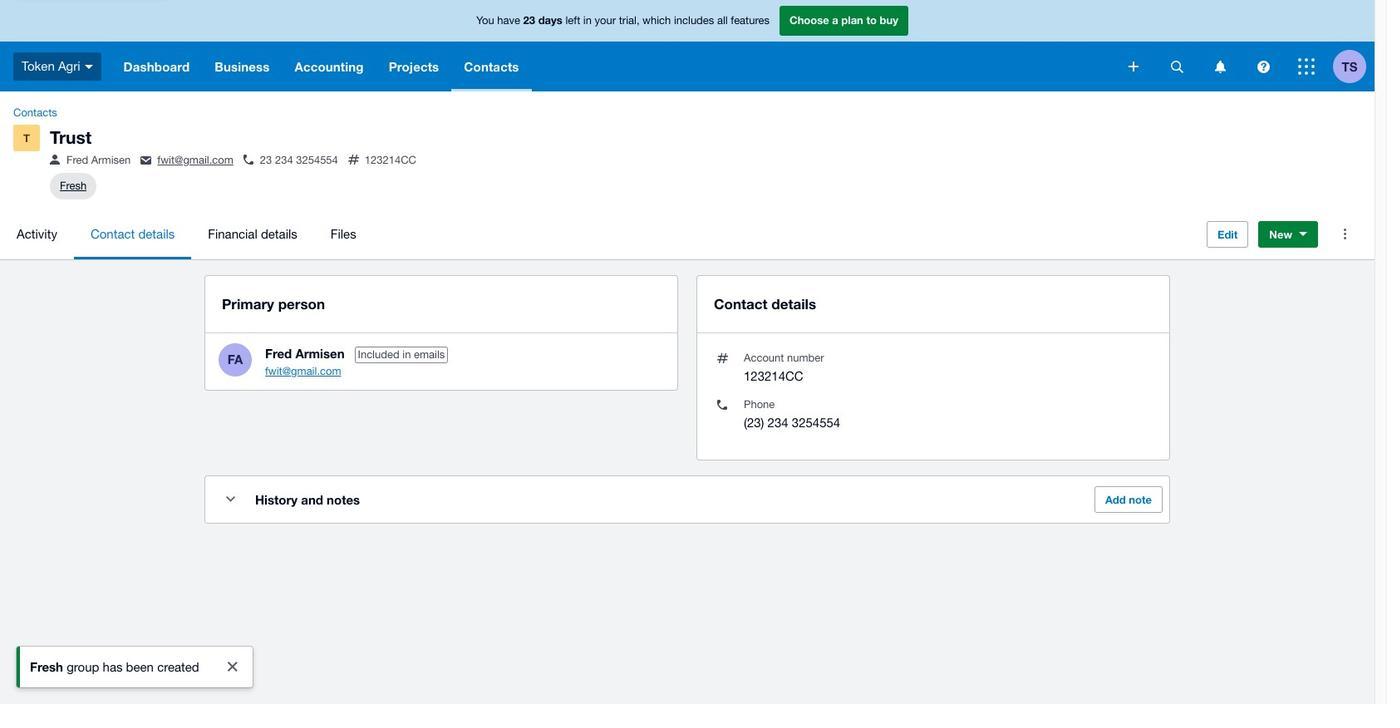 Task type: describe. For each thing, give the bounding box(es) containing it.
files button
[[314, 209, 373, 259]]

been
[[126, 660, 154, 674]]

ts
[[1343, 59, 1358, 74]]

contact details inside button
[[91, 227, 175, 241]]

ts button
[[1334, 42, 1375, 91]]

agri
[[58, 59, 80, 73]]

0 vertical spatial fwit@gmail.com link
[[157, 154, 234, 166]]

fresh button
[[60, 173, 87, 199]]

notes
[[327, 492, 360, 507]]

accounting button
[[282, 42, 376, 91]]

1 vertical spatial contact details
[[714, 295, 817, 312]]

financial details button
[[192, 209, 314, 259]]

0 horizontal spatial 3254554
[[296, 154, 338, 166]]

0 horizontal spatial fred armisen
[[67, 154, 131, 166]]

23 inside banner
[[524, 14, 536, 27]]

contacts for 'contacts' link
[[13, 106, 57, 119]]

features
[[731, 14, 770, 27]]

1 vertical spatial fwit@gmail.com
[[265, 365, 341, 377]]

projects button
[[376, 42, 452, 91]]

email image
[[141, 156, 152, 164]]

1 vertical spatial fred
[[265, 346, 292, 361]]

included in emails
[[358, 348, 445, 361]]

23 234 3254554
[[260, 154, 338, 166]]

token
[[22, 59, 55, 73]]

fresh group has been created
[[30, 659, 199, 674]]

1 vertical spatial in
[[403, 348, 411, 361]]

close toast message button
[[216, 650, 249, 684]]

123214cc inside account number 123214cc
[[744, 369, 804, 383]]

(23)
[[744, 415, 765, 430]]

menu containing activity
[[0, 209, 1194, 259]]

0 vertical spatial fwit@gmail.com
[[157, 154, 234, 166]]

left
[[566, 14, 581, 27]]

financial
[[208, 227, 258, 241]]

234 inside phone (23) 234 3254554
[[768, 415, 789, 430]]

contacts link
[[7, 105, 64, 121]]

has
[[103, 660, 123, 674]]

created
[[157, 660, 199, 674]]

projects
[[389, 59, 439, 74]]

files
[[331, 227, 356, 241]]

close toast message image
[[228, 662, 238, 672]]

0 vertical spatial 234
[[275, 154, 293, 166]]

1 vertical spatial fwit@gmail.com link
[[265, 365, 341, 377]]

2 horizontal spatial details
[[772, 295, 817, 312]]

a
[[833, 14, 839, 27]]

group
[[67, 660, 99, 674]]

fresh for fresh
[[60, 180, 87, 192]]

includes
[[674, 14, 715, 27]]

add
[[1106, 493, 1127, 506]]

trust
[[50, 127, 92, 148]]

add note
[[1106, 493, 1153, 506]]

fa
[[228, 352, 243, 367]]

svg image inside token agri popup button
[[84, 65, 93, 69]]

primary person image
[[50, 155, 60, 165]]

actions menu image
[[1329, 218, 1362, 251]]

1 vertical spatial 23
[[260, 154, 272, 166]]

activity button
[[0, 209, 74, 259]]

all
[[718, 14, 728, 27]]

edit
[[1218, 228, 1238, 241]]

emails
[[414, 348, 445, 361]]

fresh alert
[[17, 647, 253, 688]]

you have 23 days left in your trial, which includes all features
[[477, 14, 770, 27]]

phone (23) 234 3254554
[[744, 398, 841, 430]]

0 horizontal spatial armisen
[[91, 154, 131, 166]]

dashboard
[[124, 59, 190, 74]]

dashboard link
[[111, 42, 202, 91]]

contacts for contacts dropdown button at top left
[[464, 59, 519, 74]]

token agri
[[22, 59, 80, 73]]

3254554 inside phone (23) 234 3254554
[[792, 415, 841, 430]]



Task type: locate. For each thing, give the bounding box(es) containing it.
fwit@gmail.com link down person
[[265, 365, 341, 377]]

phone number image
[[244, 155, 254, 165]]

armisen down person
[[296, 346, 345, 361]]

1 vertical spatial fresh
[[30, 659, 63, 674]]

history
[[255, 492, 298, 507]]

0 horizontal spatial 23
[[260, 154, 272, 166]]

you
[[477, 14, 495, 27]]

contacts button
[[452, 42, 532, 91]]

your
[[595, 14, 616, 27]]

fresh for fresh group has been created
[[30, 659, 63, 674]]

add note button
[[1095, 486, 1163, 513]]

0 horizontal spatial contact
[[91, 227, 135, 241]]

1 horizontal spatial fred armisen
[[265, 346, 345, 361]]

phone
[[744, 398, 775, 411]]

1 horizontal spatial contacts
[[464, 59, 519, 74]]

123214cc right account number image
[[365, 154, 417, 166]]

choose
[[790, 14, 830, 27]]

in right left
[[584, 14, 592, 27]]

1 horizontal spatial fwit@gmail.com
[[265, 365, 341, 377]]

and
[[301, 492, 323, 507]]

1 horizontal spatial 3254554
[[792, 415, 841, 430]]

fwit@gmail.com link right email icon at left
[[157, 154, 234, 166]]

have
[[498, 14, 521, 27]]

fwit@gmail.com
[[157, 154, 234, 166], [265, 365, 341, 377]]

0 vertical spatial fred
[[67, 154, 88, 166]]

plan
[[842, 14, 864, 27]]

1 vertical spatial 234
[[768, 415, 789, 430]]

activity
[[17, 227, 57, 241]]

token agri button
[[0, 42, 111, 91]]

financial details
[[208, 227, 298, 241]]

1 horizontal spatial fwit@gmail.com link
[[265, 365, 341, 377]]

fred armisen down trust
[[67, 154, 131, 166]]

fred right primary person icon
[[67, 154, 88, 166]]

days
[[539, 14, 563, 27]]

0 horizontal spatial contacts
[[13, 106, 57, 119]]

234
[[275, 154, 293, 166], [768, 415, 789, 430]]

1 vertical spatial fred armisen
[[265, 346, 345, 361]]

fred armisen down person
[[265, 346, 345, 361]]

included
[[358, 348, 400, 361]]

in inside you have 23 days left in your trial, which includes all features
[[584, 14, 592, 27]]

banner containing ts
[[0, 0, 1375, 91]]

person
[[278, 295, 325, 312]]

contacts up 't'
[[13, 106, 57, 119]]

contact
[[91, 227, 135, 241], [714, 295, 768, 312]]

armisen
[[91, 154, 131, 166], [296, 346, 345, 361]]

trial,
[[619, 14, 640, 27]]

details down email icon at left
[[138, 227, 175, 241]]

1 vertical spatial armisen
[[296, 346, 345, 361]]

edit button
[[1207, 221, 1249, 248]]

fwit@gmail.com right email icon at left
[[157, 154, 234, 166]]

account number 123214cc
[[744, 351, 825, 383]]

fresh down primary person icon
[[60, 180, 87, 192]]

0 vertical spatial in
[[584, 14, 592, 27]]

contact inside button
[[91, 227, 135, 241]]

0 vertical spatial armisen
[[91, 154, 131, 166]]

fresh inside alert
[[30, 659, 63, 674]]

0 vertical spatial fred armisen
[[67, 154, 131, 166]]

1 vertical spatial contacts
[[13, 106, 57, 119]]

which
[[643, 14, 671, 27]]

1 horizontal spatial fred
[[265, 346, 292, 361]]

0 horizontal spatial details
[[138, 227, 175, 241]]

0 vertical spatial 3254554
[[296, 154, 338, 166]]

0 vertical spatial 23
[[524, 14, 536, 27]]

note
[[1130, 493, 1153, 506]]

business button
[[202, 42, 282, 91]]

fred right fa
[[265, 346, 292, 361]]

svg image
[[1171, 60, 1184, 73]]

to
[[867, 14, 877, 27]]

3254554 right "(23)" at the bottom of the page
[[792, 415, 841, 430]]

toggle image
[[226, 497, 235, 502]]

0 vertical spatial fresh
[[60, 180, 87, 192]]

banner
[[0, 0, 1375, 91]]

new button
[[1259, 221, 1319, 248]]

123214cc down account
[[744, 369, 804, 383]]

menu
[[0, 209, 1194, 259]]

fresh
[[60, 180, 87, 192], [30, 659, 63, 674]]

0 horizontal spatial fred
[[67, 154, 88, 166]]

1 horizontal spatial 234
[[768, 415, 789, 430]]

1 vertical spatial contact
[[714, 295, 768, 312]]

0 horizontal spatial 123214cc
[[365, 154, 417, 166]]

1 horizontal spatial in
[[584, 14, 592, 27]]

23
[[524, 14, 536, 27], [260, 154, 272, 166]]

details for contact details button
[[138, 227, 175, 241]]

contacts
[[464, 59, 519, 74], [13, 106, 57, 119]]

1 vertical spatial 3254554
[[792, 415, 841, 430]]

buy
[[880, 14, 899, 27]]

0 vertical spatial 123214cc
[[365, 154, 417, 166]]

0 vertical spatial contacts
[[464, 59, 519, 74]]

t
[[23, 131, 30, 145]]

fwit@gmail.com down person
[[265, 365, 341, 377]]

toggle button
[[214, 483, 247, 516]]

history and notes
[[255, 492, 360, 507]]

1 horizontal spatial 23
[[524, 14, 536, 27]]

details for financial details button
[[261, 227, 298, 241]]

details
[[138, 227, 175, 241], [261, 227, 298, 241], [772, 295, 817, 312]]

svg image
[[1299, 58, 1316, 75], [1215, 60, 1226, 73], [1258, 60, 1270, 73], [1129, 62, 1139, 72], [84, 65, 93, 69]]

in
[[584, 14, 592, 27], [403, 348, 411, 361]]

contact details down email icon at left
[[91, 227, 175, 241]]

fresh left group
[[30, 659, 63, 674]]

3254554
[[296, 154, 338, 166], [792, 415, 841, 430]]

0 vertical spatial contact
[[91, 227, 135, 241]]

number
[[788, 351, 825, 364]]

contacts inside dropdown button
[[464, 59, 519, 74]]

contact up account
[[714, 295, 768, 312]]

primary person
[[222, 295, 325, 312]]

0 vertical spatial contact details
[[91, 227, 175, 241]]

1 vertical spatial 123214cc
[[744, 369, 804, 383]]

fred armisen
[[67, 154, 131, 166], [265, 346, 345, 361]]

0 horizontal spatial in
[[403, 348, 411, 361]]

contact right activity
[[91, 227, 135, 241]]

details right 'financial'
[[261, 227, 298, 241]]

1 horizontal spatial details
[[261, 227, 298, 241]]

234 right "(23)" at the bottom of the page
[[768, 415, 789, 430]]

armisen left email icon at left
[[91, 154, 131, 166]]

0 horizontal spatial fwit@gmail.com link
[[157, 154, 234, 166]]

1 horizontal spatial armisen
[[296, 346, 345, 361]]

accounting
[[295, 59, 364, 74]]

account number image
[[348, 155, 359, 165]]

contact details button
[[74, 209, 192, 259]]

account
[[744, 351, 785, 364]]

23 right have
[[524, 14, 536, 27]]

3254554 left account number image
[[296, 154, 338, 166]]

0 horizontal spatial 234
[[275, 154, 293, 166]]

1 horizontal spatial contact
[[714, 295, 768, 312]]

choose a plan to buy
[[790, 14, 899, 27]]

details up number in the right of the page
[[772, 295, 817, 312]]

23 right phone number image
[[260, 154, 272, 166]]

123214cc
[[365, 154, 417, 166], [744, 369, 804, 383]]

fred
[[67, 154, 88, 166], [265, 346, 292, 361]]

contact details up account
[[714, 295, 817, 312]]

business
[[215, 59, 270, 74]]

primary
[[222, 295, 274, 312]]

contacts down you
[[464, 59, 519, 74]]

1 horizontal spatial contact details
[[714, 295, 817, 312]]

fwit@gmail.com link
[[157, 154, 234, 166], [265, 365, 341, 377]]

0 horizontal spatial fwit@gmail.com
[[157, 154, 234, 166]]

new
[[1270, 228, 1293, 241]]

contact details
[[91, 227, 175, 241], [714, 295, 817, 312]]

in left emails
[[403, 348, 411, 361]]

0 horizontal spatial contact details
[[91, 227, 175, 241]]

234 right phone number image
[[275, 154, 293, 166]]

1 horizontal spatial 123214cc
[[744, 369, 804, 383]]



Task type: vqa. For each thing, say whether or not it's contained in the screenshot.
'days'
yes



